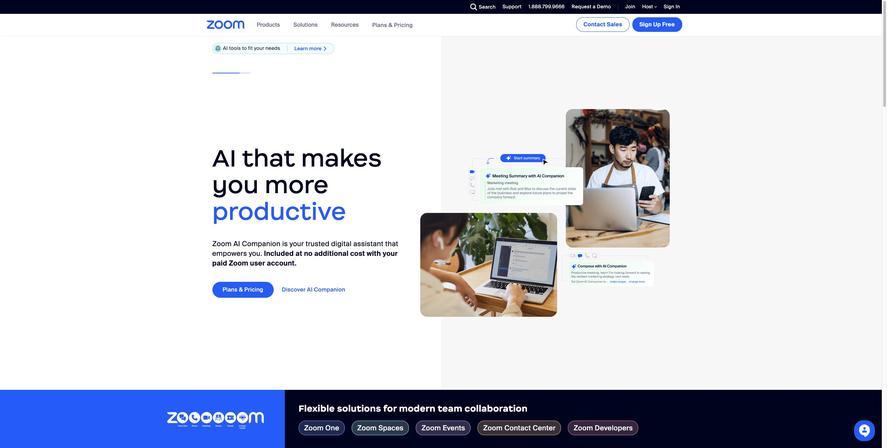 Task type: describe. For each thing, give the bounding box(es) containing it.
team
[[438, 403, 462, 414]]

needs
[[266, 45, 280, 51]]

more inside ai that makes you more
[[265, 170, 329, 200]]

digital
[[331, 239, 352, 248]]

meetings navigation
[[575, 14, 684, 33]]

discover ai companion link
[[282, 282, 356, 298]]

zoom events tab
[[416, 421, 471, 436]]

0 horizontal spatial plans & pricing
[[223, 286, 263, 293]]

contact inside meetings navigation
[[584, 21, 606, 28]]

empowers
[[212, 249, 247, 258]]

banner containing contact sales
[[198, 14, 684, 36]]

support
[[503, 3, 522, 10]]

1 vertical spatial zoom interface icon image
[[562, 252, 654, 287]]

user
[[250, 259, 265, 268]]

ai that makes you more
[[212, 143, 382, 200]]

0 vertical spatial more
[[309, 45, 322, 51]]

0 vertical spatial zoom interface icon image
[[446, 154, 583, 210]]

assistant
[[353, 239, 384, 248]]

you
[[212, 170, 259, 200]]

product information navigation
[[252, 14, 418, 36]]

center
[[533, 424, 556, 433]]

included at no additional cost with your paid zoom user account.
[[212, 249, 398, 268]]

your for fit
[[254, 45, 264, 51]]

that inside ai that makes you more
[[242, 143, 295, 173]]

companion for zoom
[[242, 239, 281, 248]]

to
[[242, 45, 247, 51]]

trusted
[[306, 239, 329, 248]]

resources button
[[331, 14, 362, 36]]

zoom for zoom developers
[[574, 424, 593, 433]]

cost
[[350, 249, 365, 258]]

spaces
[[378, 424, 404, 433]]

zoom spaces
[[357, 424, 404, 433]]

ai tools to fit your needs
[[223, 45, 280, 51]]

zoom events
[[422, 424, 465, 433]]

request
[[572, 3, 592, 10]]

ai inside zoom ai companion is your trusted digital assistant that empowers you.
[[233, 239, 240, 248]]

discover ai companion
[[282, 286, 345, 293]]

included
[[264, 249, 294, 258]]

account.
[[267, 259, 297, 268]]

contact sales link
[[576, 17, 630, 32]]

ai inside ai that makes you more
[[212, 143, 237, 173]]

zoom one
[[304, 424, 339, 433]]

for
[[383, 403, 397, 414]]

productive
[[212, 196, 346, 227]]

pricing inside "main content"
[[244, 286, 263, 293]]

zoom ai companion is your trusted digital assistant that empowers you.
[[212, 239, 398, 258]]

zoom unified communication platform image
[[167, 413, 264, 431]]

pricing inside product information navigation
[[394, 21, 413, 29]]

search
[[479, 4, 496, 10]]

zoom inside included at no additional cost with your paid zoom user account.
[[229, 259, 248, 268]]

your for is
[[290, 239, 304, 248]]

fit
[[248, 45, 253, 51]]

zoom contact center
[[483, 424, 556, 433]]

sign for sign up free
[[640, 21, 652, 28]]

0 horizontal spatial plans
[[223, 286, 238, 293]]

events
[[443, 424, 465, 433]]

& inside product information navigation
[[389, 21, 393, 29]]

learn more
[[294, 45, 322, 51]]



Task type: vqa. For each thing, say whether or not it's contained in the screenshot.
copy IMAGE
no



Task type: locate. For each thing, give the bounding box(es) containing it.
1 vertical spatial plans
[[223, 286, 238, 293]]

0 vertical spatial plans & pricing
[[372, 21, 413, 29]]

your inside included at no additional cost with your paid zoom user account.
[[383, 249, 398, 258]]

flexible solutions for modern team collaboration tab list
[[299, 421, 868, 436]]

zoom interface icon image
[[446, 154, 583, 210], [562, 252, 654, 287]]

1 horizontal spatial companion
[[314, 286, 345, 293]]

0 horizontal spatial &
[[239, 286, 243, 293]]

that inside zoom ai companion is your trusted digital assistant that empowers you.
[[385, 239, 398, 248]]

zoom spaces tab
[[352, 421, 409, 436]]

developers
[[595, 424, 633, 433]]

sign left up
[[640, 21, 652, 28]]

sign up free button
[[632, 17, 682, 32]]

a
[[593, 3, 596, 10]]

plans inside product information navigation
[[372, 21, 387, 29]]

2 horizontal spatial your
[[383, 249, 398, 258]]

main content
[[0, 14, 882, 448]]

ai
[[223, 45, 228, 51], [212, 143, 237, 173], [233, 239, 240, 248], [307, 286, 313, 293]]

1 vertical spatial more
[[265, 170, 329, 200]]

banner
[[198, 14, 684, 36]]

zoom one tab
[[299, 421, 345, 436]]

paid
[[212, 259, 227, 268]]

at
[[296, 249, 302, 258]]

1 vertical spatial contact
[[504, 424, 531, 433]]

free
[[662, 21, 675, 28]]

1 horizontal spatial your
[[290, 239, 304, 248]]

zoom developers tab
[[568, 421, 639, 436]]

&
[[389, 21, 393, 29], [239, 286, 243, 293]]

support link
[[497, 0, 523, 14], [503, 3, 522, 10]]

makes
[[301, 143, 382, 173]]

0 horizontal spatial your
[[254, 45, 264, 51]]

join link up meetings navigation
[[625, 3, 635, 10]]

0 horizontal spatial pricing
[[244, 286, 263, 293]]

you.
[[249, 249, 262, 258]]

0 horizontal spatial that
[[242, 143, 295, 173]]

search button
[[465, 0, 497, 14]]

sign up free
[[640, 21, 675, 28]]

pricing
[[394, 21, 413, 29], [244, 286, 263, 293]]

flexible solutions for modern team collaboration
[[299, 403, 528, 414]]

your up at
[[290, 239, 304, 248]]

0 horizontal spatial sign
[[640, 21, 652, 28]]

zoom logo image
[[207, 20, 245, 29]]

0 vertical spatial sign
[[664, 3, 674, 10]]

plans & pricing link
[[372, 21, 413, 29], [372, 21, 413, 29], [212, 282, 274, 298]]

0 vertical spatial &
[[389, 21, 393, 29]]

zoom inside tab
[[574, 424, 593, 433]]

collaboration
[[465, 403, 528, 414]]

zoom left one
[[304, 424, 324, 433]]

that
[[242, 143, 295, 173], [385, 239, 398, 248]]

1 horizontal spatial that
[[385, 239, 398, 248]]

request a demo link
[[567, 0, 613, 14], [572, 3, 611, 10]]

in
[[676, 3, 680, 10]]

1 vertical spatial that
[[385, 239, 398, 248]]

your right the fit on the top of page
[[254, 45, 264, 51]]

products button
[[257, 14, 283, 36]]

0 vertical spatial that
[[242, 143, 295, 173]]

with
[[367, 249, 381, 258]]

join
[[625, 3, 635, 10]]

plans right resources dropdown button
[[372, 21, 387, 29]]

learn
[[294, 45, 308, 51]]

0 horizontal spatial contact
[[504, 424, 531, 433]]

right image
[[322, 46, 329, 51]]

contact sales
[[584, 21, 622, 28]]

demo
[[597, 3, 611, 10]]

discover
[[282, 286, 306, 293]]

1 vertical spatial companion
[[314, 286, 345, 293]]

sign in
[[664, 3, 680, 10]]

plans & pricing inside product information navigation
[[372, 21, 413, 29]]

zoom inside zoom ai companion is your trusted digital assistant that empowers you.
[[212, 239, 232, 248]]

plans
[[372, 21, 387, 29], [223, 286, 238, 293]]

1.888.799.9666
[[529, 3, 565, 10]]

sign for sign in
[[664, 3, 674, 10]]

zoom down the solutions
[[357, 424, 377, 433]]

1.888.799.9666 button
[[523, 0, 567, 14], [529, 3, 565, 10]]

companion for discover
[[314, 286, 345, 293]]

up
[[653, 21, 661, 28]]

contact down the "a"
[[584, 21, 606, 28]]

plans & pricing
[[372, 21, 413, 29], [223, 286, 263, 293]]

1 vertical spatial your
[[290, 239, 304, 248]]

1 horizontal spatial plans
[[372, 21, 387, 29]]

zoom for zoom spaces
[[357, 424, 377, 433]]

join link
[[620, 0, 637, 14], [625, 3, 635, 10]]

zoom left events
[[422, 424, 441, 433]]

contact
[[584, 21, 606, 28], [504, 424, 531, 433]]

sign in link
[[659, 0, 684, 14], [664, 3, 680, 10]]

solutions button
[[293, 14, 321, 36]]

solutions
[[293, 21, 318, 28]]

zoom down empowers
[[229, 259, 248, 268]]

0 vertical spatial companion
[[242, 239, 281, 248]]

1 horizontal spatial plans & pricing
[[372, 21, 413, 29]]

request a demo
[[572, 3, 611, 10]]

zoom developers
[[574, 424, 633, 433]]

is
[[282, 239, 288, 248]]

solutions
[[337, 403, 381, 414]]

sales
[[607, 21, 622, 28]]

host
[[642, 3, 654, 10]]

contact left the center
[[504, 424, 531, 433]]

one
[[325, 424, 339, 433]]

sign inside button
[[640, 21, 652, 28]]

companion
[[242, 239, 281, 248], [314, 286, 345, 293]]

0 vertical spatial your
[[254, 45, 264, 51]]

your inside zoom ai companion is your trusted digital assistant that empowers you.
[[290, 239, 304, 248]]

zoom left developers
[[574, 424, 593, 433]]

tools
[[229, 45, 241, 51]]

sign
[[664, 3, 674, 10], [640, 21, 652, 28]]

0 vertical spatial plans
[[372, 21, 387, 29]]

join link left host
[[620, 0, 637, 14]]

your
[[254, 45, 264, 51], [290, 239, 304, 248], [383, 249, 398, 258]]

resources
[[331, 21, 359, 28]]

1 horizontal spatial contact
[[584, 21, 606, 28]]

0 horizontal spatial companion
[[242, 239, 281, 248]]

zoom for zoom contact center
[[483, 424, 503, 433]]

1 vertical spatial pricing
[[244, 286, 263, 293]]

0 vertical spatial pricing
[[394, 21, 413, 29]]

companion inside zoom ai companion is your trusted digital assistant that empowers you.
[[242, 239, 281, 248]]

zoom down collaboration
[[483, 424, 503, 433]]

more
[[309, 45, 322, 51], [265, 170, 329, 200]]

sign left in at the top right of the page
[[664, 3, 674, 10]]

flexible
[[299, 403, 335, 414]]

1 horizontal spatial pricing
[[394, 21, 413, 29]]

products
[[257, 21, 280, 28]]

main content containing ai that makes you more
[[0, 14, 882, 448]]

plans down paid
[[223, 286, 238, 293]]

zoom contact center tab
[[478, 421, 561, 436]]

your right with
[[383, 249, 398, 258]]

1 vertical spatial &
[[239, 286, 243, 293]]

host button
[[642, 3, 657, 10]]

1 horizontal spatial sign
[[664, 3, 674, 10]]

additional
[[314, 249, 349, 258]]

1 horizontal spatial &
[[389, 21, 393, 29]]

zoom
[[212, 239, 232, 248], [229, 259, 248, 268], [304, 424, 324, 433], [357, 424, 377, 433], [422, 424, 441, 433], [483, 424, 503, 433], [574, 424, 593, 433]]

modern
[[399, 403, 436, 414]]

0 vertical spatial contact
[[584, 21, 606, 28]]

zoom for zoom ai companion is your trusted digital assistant that empowers you.
[[212, 239, 232, 248]]

contact inside tab
[[504, 424, 531, 433]]

2 vertical spatial your
[[383, 249, 398, 258]]

1 vertical spatial plans & pricing
[[223, 286, 263, 293]]

no
[[304, 249, 313, 258]]

zoom for zoom events
[[422, 424, 441, 433]]

zoom up empowers
[[212, 239, 232, 248]]

1 vertical spatial sign
[[640, 21, 652, 28]]

zoom for zoom one
[[304, 424, 324, 433]]

& inside "main content"
[[239, 286, 243, 293]]



